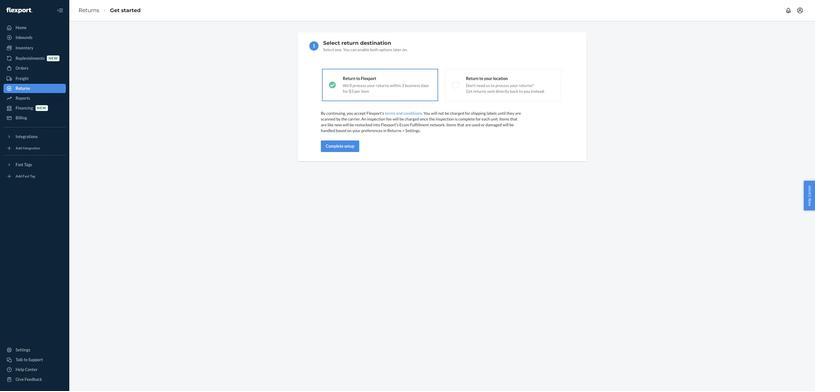 Task type: locate. For each thing, give the bounding box(es) containing it.
0 vertical spatial returns link
[[79, 7, 99, 13]]

add left integration at top left
[[16, 146, 22, 150]]

1 horizontal spatial returns
[[474, 89, 487, 94]]

the right once
[[429, 116, 435, 121]]

returns link
[[79, 7, 99, 13], [3, 84, 66, 93]]

be down terms and conditions link
[[400, 116, 404, 121]]

return
[[343, 76, 356, 81], [466, 76, 479, 81]]

you down returns?
[[524, 89, 530, 94]]

you inside the select return destination select one. you can enable both options later on.
[[343, 47, 350, 52]]

0 horizontal spatial process
[[353, 83, 367, 88]]

to up need
[[480, 76, 484, 81]]

process up per
[[353, 83, 367, 88]]

returns
[[79, 7, 99, 13], [16, 86, 30, 91], [388, 128, 402, 133]]

get inside breadcrumbs navigation
[[110, 7, 120, 13]]

reports
[[16, 96, 30, 101]]

items down until on the top right of the page
[[500, 116, 510, 121]]

settings link
[[3, 345, 66, 355]]

the
[[342, 116, 347, 121], [429, 116, 435, 121]]

1 add from the top
[[16, 146, 22, 150]]

0 vertical spatial help
[[807, 198, 813, 206]]

select up one.
[[323, 40, 340, 46]]

fast left tag
[[23, 174, 29, 178]]

don't
[[466, 83, 476, 88]]

0 horizontal spatial you
[[347, 111, 354, 116]]

be down they
[[510, 122, 514, 127]]

2 process from the left
[[496, 83, 509, 88]]

0 horizontal spatial get
[[110, 7, 120, 13]]

returns inside . you will not be charged for shipping labels until they are scanned by the carrier. an inspection fee will be charged once the inspection is complete for each unit. items that are like new will be restocked into flexport's ecom fulfillment network. items that are used or damaged will be handled based on your preferences in returns > settings.
[[388, 128, 402, 133]]

returns up reports
[[16, 86, 30, 91]]

2 vertical spatial for
[[476, 116, 481, 121]]

for inside return to flexport we'll process your returns within 3 business days for $3 per item
[[343, 89, 348, 94]]

1 horizontal spatial for
[[465, 111, 471, 116]]

1 horizontal spatial are
[[466, 122, 471, 127]]

2 select from the top
[[323, 47, 334, 52]]

get down the don't
[[466, 89, 473, 94]]

the right by
[[342, 116, 347, 121]]

0 vertical spatial for
[[343, 89, 348, 94]]

>
[[403, 128, 405, 133]]

return for process
[[343, 76, 356, 81]]

0 horizontal spatial charged
[[405, 116, 419, 121]]

2 horizontal spatial new
[[335, 122, 342, 127]]

item
[[361, 89, 369, 94]]

0 horizontal spatial center
[[25, 367, 38, 372]]

integration
[[23, 146, 40, 150]]

1 process from the left
[[353, 83, 367, 88]]

0 horizontal spatial returns link
[[3, 84, 66, 93]]

1 horizontal spatial returns
[[79, 7, 99, 13]]

that down they
[[510, 116, 518, 121]]

you
[[343, 47, 350, 52], [424, 111, 431, 116]]

2 add from the top
[[16, 174, 22, 178]]

0 vertical spatial you
[[343, 47, 350, 52]]

0 vertical spatial help center
[[807, 185, 813, 206]]

returns left within
[[376, 83, 389, 88]]

1 vertical spatial get
[[466, 89, 473, 94]]

directly
[[496, 89, 510, 94]]

1 vertical spatial flexport's
[[381, 122, 399, 127]]

0 vertical spatial center
[[807, 185, 813, 197]]

for left $3
[[343, 89, 348, 94]]

new up orders link
[[49, 56, 58, 61]]

1 horizontal spatial the
[[429, 116, 435, 121]]

new
[[49, 56, 58, 61], [37, 106, 46, 110], [335, 122, 342, 127]]

are right they
[[516, 111, 521, 116]]

integrations
[[16, 134, 38, 139]]

to inside button
[[24, 357, 28, 362]]

help center inside button
[[807, 185, 813, 206]]

0 horizontal spatial returns
[[376, 83, 389, 88]]

help
[[807, 198, 813, 206], [16, 367, 24, 372]]

1 vertical spatial you
[[347, 111, 354, 116]]

help center link
[[3, 365, 66, 374]]

2 vertical spatial returns
[[388, 128, 402, 133]]

return up we'll
[[343, 76, 356, 81]]

to
[[356, 76, 360, 81], [480, 76, 484, 81], [491, 83, 495, 88], [519, 89, 523, 94], [24, 357, 28, 362]]

return to your location don't need us to process your returns? get returns sent directly back to you instead.
[[466, 76, 545, 94]]

to right talk
[[24, 357, 28, 362]]

process
[[353, 83, 367, 88], [496, 83, 509, 88]]

shipping
[[471, 111, 486, 116]]

2 horizontal spatial returns
[[388, 128, 402, 133]]

center
[[807, 185, 813, 197], [25, 367, 38, 372]]

1 vertical spatial that
[[457, 122, 465, 127]]

are down complete
[[466, 122, 471, 127]]

you left can
[[343, 47, 350, 52]]

add
[[16, 146, 22, 150], [16, 174, 22, 178]]

charged
[[450, 111, 465, 116], [405, 116, 419, 121]]

1 horizontal spatial items
[[500, 116, 510, 121]]

1 vertical spatial you
[[424, 111, 431, 116]]

integrations button
[[3, 132, 66, 141]]

flexport's up into
[[367, 111, 384, 116]]

new inside . you will not be charged for shipping labels until they are scanned by the carrier. an inspection fee will be charged once the inspection is complete for each unit. items that are like new will be restocked into flexport's ecom fulfillment network. items that are used or damaged will be handled based on your preferences in returns > settings.
[[335, 122, 342, 127]]

terms and conditions link
[[385, 111, 422, 116]]

orders link
[[3, 64, 66, 73]]

returns
[[376, 83, 389, 88], [474, 89, 487, 94]]

conditions
[[404, 111, 422, 116]]

flexport logo image
[[6, 7, 32, 13]]

1 vertical spatial returns link
[[3, 84, 66, 93]]

help center
[[807, 185, 813, 206], [16, 367, 38, 372]]

handled
[[321, 128, 335, 133]]

instead.
[[531, 89, 545, 94]]

home
[[16, 25, 27, 30]]

1 horizontal spatial center
[[807, 185, 813, 197]]

returns link right close navigation image
[[79, 7, 99, 13]]

2 the from the left
[[429, 116, 435, 121]]

one.
[[335, 47, 343, 52]]

0 horizontal spatial help
[[16, 367, 24, 372]]

that
[[510, 116, 518, 121], [457, 122, 465, 127]]

to left flexport
[[356, 76, 360, 81]]

add fast tag
[[16, 174, 35, 178]]

returns left >
[[388, 128, 402, 133]]

1 vertical spatial new
[[37, 106, 46, 110]]

inspection
[[367, 116, 386, 121], [436, 116, 454, 121]]

your inside return to flexport we'll process your returns within 3 business days for $3 per item
[[367, 83, 375, 88]]

1 horizontal spatial you
[[524, 89, 530, 94]]

get inside return to your location don't need us to process your returns? get returns sent directly back to you instead.
[[466, 89, 473, 94]]

returns link down freight link
[[3, 84, 66, 93]]

flexport's down fee
[[381, 122, 399, 127]]

1 vertical spatial for
[[465, 111, 471, 116]]

your right on
[[353, 128, 361, 133]]

returns inside return to flexport we'll process your returns within 3 business days for $3 per item
[[376, 83, 389, 88]]

1 vertical spatial charged
[[405, 116, 419, 121]]

1
[[313, 43, 315, 48]]

freight
[[16, 76, 29, 81]]

0 vertical spatial returns
[[376, 83, 389, 88]]

inbounds link
[[3, 33, 66, 42]]

for
[[343, 89, 348, 94], [465, 111, 471, 116], [476, 116, 481, 121]]

0 vertical spatial get
[[110, 7, 120, 13]]

0 vertical spatial select
[[323, 40, 340, 46]]

process inside return to your location don't need us to process your returns? get returns sent directly back to you instead.
[[496, 83, 509, 88]]

open notifications image
[[786, 7, 793, 14]]

0 horizontal spatial that
[[457, 122, 465, 127]]

return inside return to flexport we'll process your returns within 3 business days for $3 per item
[[343, 76, 356, 81]]

1 horizontal spatial return
[[466, 76, 479, 81]]

will up on
[[343, 122, 349, 127]]

will right fee
[[393, 116, 399, 121]]

1 horizontal spatial process
[[496, 83, 509, 88]]

flexport
[[361, 76, 377, 81]]

0 vertical spatial returns
[[79, 7, 99, 13]]

1 vertical spatial returns
[[474, 89, 487, 94]]

returns inside breadcrumbs navigation
[[79, 7, 99, 13]]

select left one.
[[323, 47, 334, 52]]

inspection up into
[[367, 116, 386, 121]]

0 vertical spatial new
[[49, 56, 58, 61]]

fast left tags
[[16, 162, 23, 167]]

process up "directly"
[[496, 83, 509, 88]]

0 vertical spatial add
[[16, 146, 22, 150]]

returns right close navigation image
[[79, 7, 99, 13]]

be down carrier.
[[350, 122, 354, 127]]

on.
[[403, 47, 408, 52]]

0 horizontal spatial help center
[[16, 367, 38, 372]]

items down is
[[447, 122, 457, 127]]

add for add integration
[[16, 146, 22, 150]]

add down fast tags
[[16, 174, 22, 178]]

fast
[[16, 162, 23, 167], [23, 174, 29, 178]]

for up complete
[[465, 111, 471, 116]]

your down flexport
[[367, 83, 375, 88]]

1 horizontal spatial charged
[[450, 111, 465, 116]]

they
[[507, 111, 515, 116]]

1 horizontal spatial that
[[510, 116, 518, 121]]

1 horizontal spatial help center
[[807, 185, 813, 206]]

labels
[[487, 111, 497, 116]]

1 horizontal spatial returns link
[[79, 7, 99, 13]]

are left like
[[321, 122, 327, 127]]

be right not
[[445, 111, 450, 116]]

flexport's
[[367, 111, 384, 116], [381, 122, 399, 127]]

you up carrier.
[[347, 111, 354, 116]]

your
[[484, 76, 493, 81], [367, 83, 375, 88], [510, 83, 518, 88], [353, 128, 361, 133]]

new down by
[[335, 122, 342, 127]]

inspection down not
[[436, 116, 454, 121]]

1 vertical spatial help center
[[16, 367, 38, 372]]

get
[[110, 7, 120, 13], [466, 89, 473, 94]]

check circle image
[[329, 82, 336, 88]]

2 return from the left
[[466, 76, 479, 81]]

1 horizontal spatial inspection
[[436, 116, 454, 121]]

that down is
[[457, 122, 465, 127]]

1 vertical spatial items
[[447, 122, 457, 127]]

returns down need
[[474, 89, 487, 94]]

new for financing
[[37, 106, 46, 110]]

complete
[[459, 116, 475, 121]]

1 vertical spatial returns
[[16, 86, 30, 91]]

you right . on the top
[[424, 111, 431, 116]]

0 vertical spatial you
[[524, 89, 530, 94]]

1 vertical spatial add
[[16, 174, 22, 178]]

return inside return to your location don't need us to process your returns? get returns sent directly back to you instead.
[[466, 76, 479, 81]]

return up the don't
[[466, 76, 479, 81]]

1 the from the left
[[342, 116, 347, 121]]

0 horizontal spatial for
[[343, 89, 348, 94]]

0 horizontal spatial you
[[343, 47, 350, 52]]

0 vertical spatial fast
[[16, 162, 23, 167]]

2 horizontal spatial are
[[516, 111, 521, 116]]

can
[[351, 47, 357, 52]]

add for add fast tag
[[16, 174, 22, 178]]

1 horizontal spatial get
[[466, 89, 473, 94]]

1 horizontal spatial new
[[49, 56, 58, 61]]

scanned
[[321, 116, 336, 121]]

charged down the conditions on the top
[[405, 116, 419, 121]]

get left started
[[110, 7, 120, 13]]

2 vertical spatial new
[[335, 122, 342, 127]]

0 horizontal spatial new
[[37, 106, 46, 110]]

to for support
[[24, 357, 28, 362]]

you
[[524, 89, 530, 94], [347, 111, 354, 116]]

back
[[510, 89, 519, 94]]

per
[[355, 89, 361, 94]]

be
[[445, 111, 450, 116], [400, 116, 404, 121], [350, 122, 354, 127], [510, 122, 514, 127]]

1 vertical spatial center
[[25, 367, 38, 372]]

1 vertical spatial help
[[16, 367, 24, 372]]

charged up is
[[450, 111, 465, 116]]

your up us
[[484, 76, 493, 81]]

to inside return to flexport we'll process your returns within 3 business days for $3 per item
[[356, 76, 360, 81]]

1 vertical spatial select
[[323, 47, 334, 52]]

1 vertical spatial fast
[[23, 174, 29, 178]]

1 return from the left
[[343, 76, 356, 81]]

billing link
[[3, 113, 66, 123]]

0 horizontal spatial the
[[342, 116, 347, 121]]

for down shipping
[[476, 116, 481, 121]]

fee
[[386, 116, 392, 121]]

help inside help center link
[[16, 367, 24, 372]]

0 horizontal spatial inspection
[[367, 116, 386, 121]]

unit.
[[491, 116, 499, 121]]

by continuing, you accept flexport's terms and conditions
[[321, 111, 422, 116]]

0 horizontal spatial return
[[343, 76, 356, 81]]

select
[[323, 40, 340, 46], [323, 47, 334, 52]]

1 horizontal spatial help
[[807, 198, 813, 206]]

new down reports link
[[37, 106, 46, 110]]

1 horizontal spatial you
[[424, 111, 431, 116]]



Task type: describe. For each thing, give the bounding box(es) containing it.
network.
[[430, 122, 446, 127]]

feedback
[[25, 377, 42, 382]]

get started
[[110, 7, 141, 13]]

or
[[481, 122, 485, 127]]

give feedback button
[[3, 375, 66, 384]]

in
[[384, 128, 387, 133]]

0 horizontal spatial are
[[321, 122, 327, 127]]

add fast tag link
[[3, 172, 66, 181]]

settings.
[[406, 128, 421, 133]]

freight link
[[3, 74, 66, 83]]

returns?
[[519, 83, 534, 88]]

give feedback
[[16, 377, 42, 382]]

talk to support button
[[3, 355, 66, 364]]

inventory
[[16, 45, 33, 50]]

complete
[[326, 144, 344, 149]]

to right back
[[519, 89, 523, 94]]

continuing,
[[327, 111, 346, 116]]

close navigation image
[[57, 7, 64, 14]]

by
[[321, 111, 326, 116]]

each
[[482, 116, 490, 121]]

will left not
[[431, 111, 438, 116]]

on
[[347, 128, 352, 133]]

0 vertical spatial items
[[500, 116, 510, 121]]

3
[[402, 83, 404, 88]]

you inside . you will not be charged for shipping labels until they are scanned by the carrier. an inspection fee will be charged once the inspection is complete for each unit. items that are like new will be restocked into flexport's ecom fulfillment network. items that are used or damaged will be handled based on your preferences in returns > settings.
[[424, 111, 431, 116]]

give
[[16, 377, 24, 382]]

help center button
[[805, 181, 816, 210]]

settings
[[16, 347, 30, 352]]

based
[[336, 128, 347, 133]]

fast tags
[[16, 162, 32, 167]]

fast tags button
[[3, 160, 66, 169]]

tags
[[24, 162, 32, 167]]

within
[[390, 83, 401, 88]]

add integration
[[16, 146, 40, 150]]

get started link
[[110, 7, 141, 13]]

0 horizontal spatial returns
[[16, 86, 30, 91]]

ecom
[[400, 122, 409, 127]]

2 horizontal spatial for
[[476, 116, 481, 121]]

home link
[[3, 23, 66, 32]]

used
[[472, 122, 481, 127]]

your up back
[[510, 83, 518, 88]]

select return destination select one. you can enable both options later on.
[[323, 40, 408, 52]]

reports link
[[3, 94, 66, 103]]

by
[[336, 116, 341, 121]]

talk to support
[[16, 357, 43, 362]]

both
[[370, 47, 379, 52]]

breadcrumbs navigation
[[74, 2, 145, 19]]

.
[[422, 111, 423, 116]]

talk
[[16, 357, 23, 362]]

into
[[373, 122, 380, 127]]

tag
[[30, 174, 35, 178]]

and
[[396, 111, 403, 116]]

fulfillment
[[410, 122, 429, 127]]

add integration link
[[3, 144, 66, 153]]

support
[[28, 357, 43, 362]]

setup
[[345, 144, 355, 149]]

we'll
[[343, 83, 352, 88]]

new for replenishments
[[49, 56, 58, 61]]

once
[[420, 116, 429, 121]]

destination
[[360, 40, 391, 46]]

business
[[405, 83, 420, 88]]

need
[[477, 83, 486, 88]]

process inside return to flexport we'll process your returns within 3 business days for $3 per item
[[353, 83, 367, 88]]

until
[[498, 111, 506, 116]]

billing
[[16, 115, 27, 120]]

0 vertical spatial charged
[[450, 111, 465, 116]]

enable
[[358, 47, 370, 52]]

an
[[362, 116, 367, 121]]

carrier.
[[348, 116, 361, 121]]

0 vertical spatial that
[[510, 116, 518, 121]]

later
[[394, 47, 402, 52]]

us
[[486, 83, 490, 88]]

preferences
[[362, 128, 383, 133]]

1 inspection from the left
[[367, 116, 386, 121]]

return
[[342, 40, 359, 46]]

location
[[493, 76, 508, 81]]

you inside return to your location don't need us to process your returns? get returns sent directly back to you instead.
[[524, 89, 530, 94]]

to right us
[[491, 83, 495, 88]]

not
[[438, 111, 444, 116]]

$3
[[349, 89, 354, 94]]

options
[[379, 47, 393, 52]]

replenishments
[[16, 56, 45, 61]]

complete setup button
[[321, 140, 360, 152]]

return to flexport we'll process your returns within 3 business days for $3 per item
[[343, 76, 429, 94]]

1 select from the top
[[323, 40, 340, 46]]

inbounds
[[16, 35, 32, 40]]

fast inside dropdown button
[[16, 162, 23, 167]]

open account menu image
[[797, 7, 804, 14]]

restocked
[[355, 122, 373, 127]]

days
[[421, 83, 429, 88]]

damaged
[[486, 122, 502, 127]]

your inside . you will not be charged for shipping labels until they are scanned by the carrier. an inspection fee will be charged once the inspection is complete for each unit. items that are like new will be restocked into flexport's ecom fulfillment network. items that are used or damaged will be handled based on your preferences in returns > settings.
[[353, 128, 361, 133]]

. you will not be charged for shipping labels until they are scanned by the carrier. an inspection fee will be charged once the inspection is complete for each unit. items that are like new will be restocked into flexport's ecom fulfillment network. items that are used or damaged will be handled based on your preferences in returns > settings.
[[321, 111, 521, 133]]

0 vertical spatial flexport's
[[367, 111, 384, 116]]

will right 'damaged'
[[503, 122, 509, 127]]

help inside help center button
[[807, 198, 813, 206]]

sent
[[488, 89, 495, 94]]

2 inspection from the left
[[436, 116, 454, 121]]

return for don't
[[466, 76, 479, 81]]

financing
[[16, 105, 33, 110]]

accept
[[354, 111, 366, 116]]

to for flexport
[[356, 76, 360, 81]]

complete setup
[[326, 144, 355, 149]]

returns inside return to your location don't need us to process your returns? get returns sent directly back to you instead.
[[474, 89, 487, 94]]

is
[[455, 116, 458, 121]]

flexport's inside . you will not be charged for shipping labels until they are scanned by the carrier. an inspection fee will be charged once the inspection is complete for each unit. items that are like new will be restocked into flexport's ecom fulfillment network. items that are used or damaged will be handled based on your preferences in returns > settings.
[[381, 122, 399, 127]]

orders
[[16, 66, 28, 71]]

0 horizontal spatial items
[[447, 122, 457, 127]]

center inside button
[[807, 185, 813, 197]]

to for your
[[480, 76, 484, 81]]



Task type: vqa. For each thing, say whether or not it's contained in the screenshot.
previous
no



